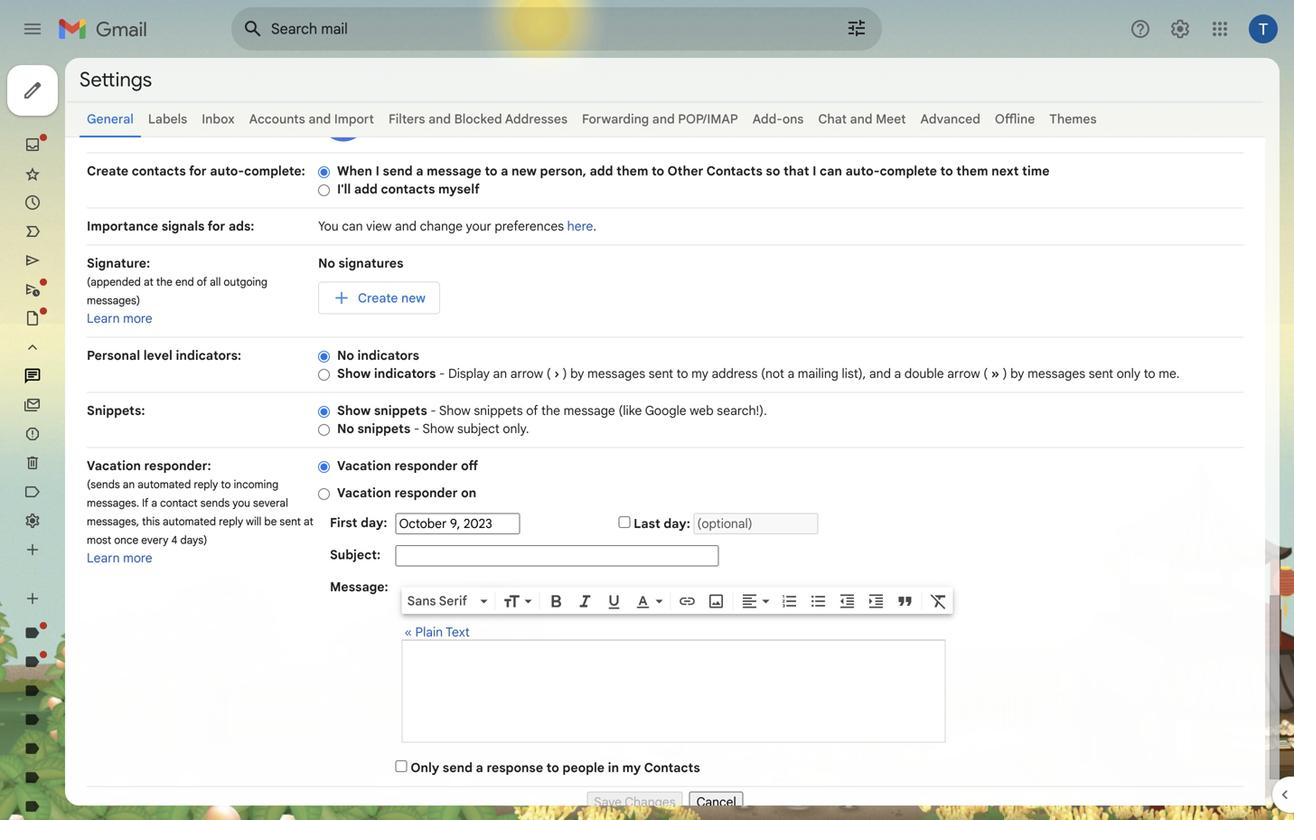 Task type: describe. For each thing, give the bounding box(es) containing it.
importance
[[87, 218, 158, 234]]

2 vertical spatial no
[[337, 421, 354, 437]]

no snippets - show subject only.
[[337, 421, 529, 437]]

when
[[337, 163, 373, 179]]

more inside vacation responder: (sends an automated reply to incoming messages. if a contact sends you several messages, this automated reply will be sent at most once every 4 days) learn more
[[123, 550, 153, 566]]

more inside signature: (appended at the end of all outgoing messages) learn more
[[123, 311, 153, 326]]

signatures
[[339, 255, 404, 271]]

messages,
[[87, 515, 139, 528]]

signature:
[[87, 255, 150, 271]]

changes
[[625, 794, 676, 810]]

you
[[233, 496, 250, 510]]

filters
[[389, 111, 425, 127]]

incoming
[[234, 478, 279, 491]]

responder for on
[[395, 485, 458, 501]]

level
[[143, 348, 173, 363]]

a down 'blocked'
[[501, 163, 508, 179]]

a right (not
[[788, 366, 795, 382]]

vacation for vacation responder on
[[337, 485, 391, 501]]

show right 'show indicators' radio
[[337, 366, 371, 382]]

advanced search options image
[[839, 10, 875, 46]]

gmail image
[[58, 11, 156, 47]]

to left me.
[[1144, 366, 1156, 382]]

First day: text field
[[396, 513, 520, 534]]

days)
[[180, 533, 207, 547]]

2 ( from the left
[[984, 366, 988, 382]]

a inside vacation responder: (sends an automated reply to incoming messages. if a contact sends you several messages, this automated reply will be sent at most once every 4 days) learn more
[[151, 496, 157, 510]]

snippets for show subject only.
[[358, 421, 411, 437]]

chat and meet
[[819, 111, 906, 127]]

1 them from the left
[[617, 163, 649, 179]]

list),
[[842, 366, 866, 382]]

cancel
[[697, 794, 737, 810]]

on
[[461, 485, 477, 501]]

and for forwarding
[[653, 111, 675, 127]]

ons
[[783, 111, 804, 127]]

0 horizontal spatial send
[[383, 163, 413, 179]]

general link
[[87, 111, 134, 127]]

and for accounts
[[309, 111, 331, 127]]

search mail image
[[237, 13, 269, 45]]

inbox link
[[202, 111, 235, 127]]

display
[[448, 366, 490, 382]]

chat and meet link
[[819, 111, 906, 127]]

outgoing
[[224, 275, 268, 289]]

when i send a message to a new person, add them to other contacts so that i can auto-complete to them next time
[[337, 163, 1050, 179]]

preferences
[[495, 218, 564, 234]]

advanced
[[921, 111, 981, 127]]

other
[[668, 163, 704, 179]]

When I send a message to a new person, add them to Other Contacts so that I can auto-complete to them next time radio
[[318, 165, 330, 179]]

pop/imap
[[678, 111, 738, 127]]

No indicators radio
[[318, 350, 330, 363]]

all
[[210, 275, 221, 289]]

« plain text
[[405, 624, 470, 640]]

an inside vacation responder: (sends an automated reply to incoming messages. if a contact sends you several messages, this automated reply will be sent at most once every 4 days) learn more
[[123, 478, 135, 491]]

save changes button
[[587, 792, 683, 813]]

2 horizontal spatial sent
[[1089, 366, 1114, 382]]

here link
[[567, 218, 593, 234]]

for for signals
[[208, 218, 225, 234]]

your
[[466, 218, 492, 234]]

to left other
[[652, 163, 665, 179]]

most
[[87, 533, 111, 547]]

address
[[712, 366, 758, 382]]

settings image
[[1170, 18, 1192, 40]]

1 vertical spatial my
[[623, 760, 641, 776]]

signature: (appended at the end of all outgoing messages) learn more
[[87, 255, 268, 326]]

cancel button
[[690, 792, 744, 813]]

sent inside vacation responder: (sends an automated reply to incoming messages. if a contact sends you several messages, this automated reply will be sent at most once every 4 days) learn more
[[280, 515, 301, 528]]

responder:
[[144, 458, 211, 474]]

people
[[563, 760, 605, 776]]

accounts and import link
[[249, 111, 374, 127]]

1 arrow from the left
[[511, 366, 543, 382]]

i'll add contacts myself
[[337, 181, 480, 197]]

off
[[461, 458, 478, 474]]

subject:
[[330, 547, 381, 563]]

sends
[[200, 496, 230, 510]]

chat
[[819, 111, 847, 127]]

- for display an arrow (
[[439, 366, 445, 382]]

vacation responder on
[[337, 485, 477, 501]]

create for create contacts for auto-complete:
[[87, 163, 129, 179]]

first
[[330, 515, 358, 530]]

2 them from the left
[[957, 163, 989, 179]]

first day:
[[330, 515, 387, 530]]

to up google
[[677, 366, 689, 382]]

show up the no snippets - show subject only.
[[439, 403, 471, 419]]

- for show snippets of the message (like google web search!).
[[431, 403, 436, 419]]

2 by from the left
[[1011, 366, 1025, 382]]

No snippets radio
[[318, 423, 330, 437]]

underline ‪(⌘u)‬ image
[[605, 593, 623, 611]]

Vacation responder off radio
[[318, 460, 330, 474]]

to right complete
[[941, 163, 954, 179]]

accounts
[[249, 111, 305, 127]]

bold ‪(⌘b)‬ image
[[548, 592, 566, 610]]

view
[[366, 218, 392, 234]]

1 by from the left
[[571, 366, 584, 382]]

search!).
[[717, 403, 767, 419]]

support image
[[1130, 18, 1152, 40]]

general
[[87, 111, 134, 127]]

0 vertical spatial my
[[692, 366, 709, 382]]

add-ons link
[[753, 111, 804, 127]]

accounts and import
[[249, 111, 374, 127]]

1 vertical spatial contacts
[[644, 760, 700, 776]]

and for filters
[[429, 111, 451, 127]]

meet
[[876, 111, 906, 127]]

if
[[142, 496, 149, 510]]

2 arrow from the left
[[948, 366, 981, 382]]

forwarding and pop/imap
[[582, 111, 738, 127]]

1 horizontal spatial add
[[590, 163, 613, 179]]

themes link
[[1050, 111, 1097, 127]]

snippets:
[[87, 403, 145, 419]]

sans serif
[[407, 593, 467, 609]]

bulleted list ‪(⌘⇧8)‬ image
[[810, 592, 828, 610]]

quote ‪(⌘⇧9)‬ image
[[897, 592, 915, 610]]

create new
[[358, 290, 426, 306]]

only
[[411, 760, 440, 776]]

0 vertical spatial contacts
[[132, 163, 186, 179]]

show right show snippets radio
[[337, 403, 371, 419]]

(not
[[761, 366, 785, 382]]

0 vertical spatial an
[[493, 366, 507, 382]]

no for no signatures
[[318, 255, 335, 271]]

Show indicators radio
[[318, 368, 330, 381]]

message:
[[330, 579, 388, 595]]

vacation responder: (sends an automated reply to incoming messages. if a contact sends you several messages, this automated reply will be sent at most once every 4 days) learn more
[[87, 458, 314, 566]]

insert image image
[[708, 592, 726, 610]]

only send a response to people in my contacts
[[411, 760, 700, 776]]

person,
[[540, 163, 587, 179]]

»
[[992, 366, 1000, 382]]

day: for last day:
[[664, 516, 691, 532]]

- for show subject only.
[[414, 421, 420, 437]]

indent more ‪(⌘])‬ image
[[868, 592, 886, 610]]

themes
[[1050, 111, 1097, 127]]

inbox
[[202, 111, 235, 127]]

forwarding
[[582, 111, 649, 127]]

to left people
[[547, 760, 560, 776]]

here
[[567, 218, 593, 234]]

messages.
[[87, 496, 139, 510]]

0 vertical spatial message
[[427, 163, 482, 179]]



Task type: locate. For each thing, give the bounding box(es) containing it.
2 vertical spatial -
[[414, 421, 420, 437]]

2 auto- from the left
[[846, 163, 880, 179]]

the inside signature: (appended at the end of all outgoing messages) learn more
[[156, 275, 173, 289]]

navigation
[[0, 58, 217, 820], [87, 787, 1244, 813]]

0 horizontal spatial messages
[[588, 366, 646, 382]]

1 vertical spatial create
[[358, 290, 398, 306]]

importance signals for ads:
[[87, 218, 254, 234]]

myself
[[439, 181, 480, 197]]

addresses
[[505, 111, 568, 127]]

Last day: text field
[[694, 513, 819, 534]]

vacation
[[87, 458, 141, 474], [337, 458, 391, 474], [337, 485, 391, 501]]

add
[[590, 163, 613, 179], [354, 181, 378, 197]]

by right ›
[[571, 366, 584, 382]]

indent less ‪(⌘[)‬ image
[[839, 592, 857, 610]]

them
[[617, 163, 649, 179], [957, 163, 989, 179]]

0 vertical spatial of
[[197, 275, 207, 289]]

day: right last
[[664, 516, 691, 532]]

contacts left so
[[707, 163, 763, 179]]

0 vertical spatial for
[[189, 163, 207, 179]]

vacation up first day:
[[337, 485, 391, 501]]

2 responder from the top
[[395, 485, 458, 501]]

indicators for no
[[358, 348, 419, 363]]

1 horizontal spatial them
[[957, 163, 989, 179]]

an
[[493, 366, 507, 382], [123, 478, 135, 491]]

messages right » at the right of the page
[[1028, 366, 1086, 382]]

0 vertical spatial responder
[[395, 458, 458, 474]]

1 horizontal spatial i
[[813, 163, 817, 179]]

send right only
[[443, 760, 473, 776]]

contacts
[[707, 163, 763, 179], [644, 760, 700, 776]]

and right chat
[[850, 111, 873, 127]]

my left address
[[692, 366, 709, 382]]

learn more link for if
[[87, 550, 153, 566]]

no for no indicators
[[337, 348, 354, 363]]

contacts down labels
[[132, 163, 186, 179]]

0 horizontal spatial i
[[376, 163, 380, 179]]

to down 'blocked'
[[485, 163, 498, 179]]

- up the no snippets - show subject only.
[[431, 403, 436, 419]]

auto- down the chat and meet
[[846, 163, 880, 179]]

1 vertical spatial add
[[354, 181, 378, 197]]

only.
[[503, 421, 529, 437]]

a left response
[[476, 760, 484, 776]]

will
[[246, 515, 262, 528]]

i right that
[[813, 163, 817, 179]]

0 horizontal spatial contacts
[[644, 760, 700, 776]]

i'll
[[337, 181, 351, 197]]

0 horizontal spatial for
[[189, 163, 207, 179]]

blocked
[[454, 111, 502, 127]]

learn inside signature: (appended at the end of all outgoing messages) learn more
[[87, 311, 120, 326]]

for left ads:
[[208, 218, 225, 234]]

reply
[[194, 478, 218, 491], [219, 515, 243, 528]]

0 vertical spatial at
[[144, 275, 154, 289]]

0 horizontal spatial by
[[571, 366, 584, 382]]

in
[[608, 760, 619, 776]]

2 i from the left
[[813, 163, 817, 179]]

1 ( from the left
[[547, 366, 551, 382]]

1 horizontal spatial message
[[564, 403, 616, 419]]

1 horizontal spatial can
[[820, 163, 843, 179]]

vacation for vacation responder off
[[337, 458, 391, 474]]

1 horizontal spatial auto-
[[846, 163, 880, 179]]

last
[[634, 516, 661, 532]]

for for contacts
[[189, 163, 207, 179]]

ads:
[[229, 218, 254, 234]]

vacation inside vacation responder: (sends an automated reply to incoming messages. if a contact sends you several messages, this automated reply will be sent at most once every 4 days) learn more
[[87, 458, 141, 474]]

0 horizontal spatial -
[[414, 421, 420, 437]]

1 vertical spatial learn more link
[[87, 550, 153, 566]]

reply down "you"
[[219, 515, 243, 528]]

of inside signature: (appended at the end of all outgoing messages) learn more
[[197, 275, 207, 289]]

snippets up the only.
[[474, 403, 523, 419]]

1 vertical spatial new
[[401, 290, 426, 306]]

( left ›
[[547, 366, 551, 382]]

1 vertical spatial contacts
[[381, 181, 435, 197]]

- left display
[[439, 366, 445, 382]]

sent right be
[[280, 515, 301, 528]]

0 vertical spatial send
[[383, 163, 413, 179]]

1 vertical spatial more
[[123, 550, 153, 566]]

advanced link
[[921, 111, 981, 127]]

create inside button
[[358, 290, 398, 306]]

2 learn more link from the top
[[87, 550, 153, 566]]

no right no indicators radio
[[337, 348, 354, 363]]

response
[[487, 760, 543, 776]]

link ‪(⌘k)‬ image
[[679, 592, 697, 610]]

-
[[439, 366, 445, 382], [431, 403, 436, 419], [414, 421, 420, 437]]

0 horizontal spatial message
[[427, 163, 482, 179]]

0 vertical spatial reply
[[194, 478, 218, 491]]

0 vertical spatial the
[[156, 275, 173, 289]]

2 messages from the left
[[1028, 366, 1086, 382]]

Subject text field
[[396, 545, 719, 566]]

show
[[337, 366, 371, 382], [337, 403, 371, 419], [439, 403, 471, 419], [423, 421, 454, 437]]

the
[[156, 275, 173, 289], [542, 403, 561, 419]]

Last day: checkbox
[[619, 516, 631, 528]]

indicators down 'create new'
[[358, 348, 419, 363]]

1 vertical spatial at
[[304, 515, 314, 528]]

to up sends
[[221, 478, 231, 491]]

1 more from the top
[[123, 311, 153, 326]]

of left all
[[197, 275, 207, 289]]

message left (like
[[564, 403, 616, 419]]

1 horizontal spatial my
[[692, 366, 709, 382]]

import
[[334, 111, 374, 127]]

no down you
[[318, 255, 335, 271]]

and right view
[[395, 218, 417, 234]]

numbered list ‪(⌘⇧7)‬ image
[[781, 592, 799, 610]]

add-
[[753, 111, 783, 127]]

1 horizontal spatial reply
[[219, 515, 243, 528]]

- up 'vacation responder off' at bottom left
[[414, 421, 420, 437]]

end
[[175, 275, 194, 289]]

subject
[[457, 421, 500, 437]]

0 vertical spatial create
[[87, 163, 129, 179]]

remove formatting ‪(⌘\)‬ image
[[930, 592, 948, 610]]

message up myself
[[427, 163, 482, 179]]

every
[[141, 533, 169, 547]]

the left end
[[156, 275, 173, 289]]

only
[[1117, 366, 1141, 382]]

show indicators - display an arrow ( › ) by messages sent to my address (not a mailing list), and a double arrow ( » ) by messages sent only to me.
[[337, 366, 1180, 382]]

sans serif option
[[404, 592, 477, 610]]

0 vertical spatial -
[[439, 366, 445, 382]]

0 horizontal spatial them
[[617, 163, 649, 179]]

1 horizontal spatial )
[[1003, 366, 1008, 382]]

messages)
[[87, 294, 140, 307]]

once
[[114, 533, 139, 547]]

add right person,
[[590, 163, 613, 179]]

1 learn from the top
[[87, 311, 120, 326]]

) right » at the right of the page
[[1003, 366, 1008, 382]]

0 horizontal spatial auto-
[[210, 163, 244, 179]]

contacts up changes
[[644, 760, 700, 776]]

snippets
[[374, 403, 427, 419], [474, 403, 523, 419], [358, 421, 411, 437]]

1 vertical spatial responder
[[395, 485, 458, 501]]

0 vertical spatial automated
[[138, 478, 191, 491]]

1 horizontal spatial create
[[358, 290, 398, 306]]

responder
[[395, 458, 458, 474], [395, 485, 458, 501]]

0 vertical spatial contacts
[[707, 163, 763, 179]]

arrow
[[511, 366, 543, 382], [948, 366, 981, 382]]

1 horizontal spatial contacts
[[381, 181, 435, 197]]

no signatures
[[318, 255, 404, 271]]

2 learn from the top
[[87, 550, 120, 566]]

1 vertical spatial message
[[564, 403, 616, 419]]

1 vertical spatial no
[[337, 348, 354, 363]]

this
[[142, 515, 160, 528]]

contacts up view
[[381, 181, 435, 197]]

1 horizontal spatial (
[[984, 366, 988, 382]]

1 horizontal spatial by
[[1011, 366, 1025, 382]]

main menu image
[[22, 18, 43, 40]]

i right when
[[376, 163, 380, 179]]

2 ) from the left
[[1003, 366, 1008, 382]]

navigation containing save changes
[[87, 787, 1244, 813]]

1 auto- from the left
[[210, 163, 244, 179]]

1 horizontal spatial at
[[304, 515, 314, 528]]

learn more link down messages)
[[87, 311, 153, 326]]

1 vertical spatial can
[[342, 218, 363, 234]]

and left pop/imap
[[653, 111, 675, 127]]

auto-
[[210, 163, 244, 179], [846, 163, 880, 179]]

1 vertical spatial automated
[[163, 515, 216, 528]]

1 horizontal spatial day:
[[664, 516, 691, 532]]

0 horizontal spatial create
[[87, 163, 129, 179]]

1 horizontal spatial -
[[431, 403, 436, 419]]

(appended
[[87, 275, 141, 289]]

reply up sends
[[194, 478, 218, 491]]

Show snippets radio
[[318, 405, 330, 418]]

labels
[[148, 111, 187, 127]]

italic ‪(⌘i)‬ image
[[576, 592, 595, 610]]

1 horizontal spatial send
[[443, 760, 473, 776]]

for down inbox
[[189, 163, 207, 179]]

at inside signature: (appended at the end of all outgoing messages) learn more
[[144, 275, 154, 289]]

1 horizontal spatial messages
[[1028, 366, 1086, 382]]

offline link
[[995, 111, 1035, 127]]

0 vertical spatial add
[[590, 163, 613, 179]]

new inside button
[[401, 290, 426, 306]]

sent up google
[[649, 366, 674, 382]]

4
[[171, 533, 178, 547]]

an up messages.
[[123, 478, 135, 491]]

at right (appended
[[144, 275, 154, 289]]

0 horizontal spatial the
[[156, 275, 173, 289]]

0 horizontal spatial add
[[354, 181, 378, 197]]

1 horizontal spatial arrow
[[948, 366, 981, 382]]

arrow left ›
[[511, 366, 543, 382]]

snippets for show snippets of the message (like google web search!).
[[374, 403, 427, 419]]

save changes
[[594, 794, 676, 810]]

0 vertical spatial can
[[820, 163, 843, 179]]

and for chat
[[850, 111, 873, 127]]

1 horizontal spatial for
[[208, 218, 225, 234]]

0 horizontal spatial sent
[[280, 515, 301, 528]]

0 vertical spatial learn more link
[[87, 311, 153, 326]]

day: for first day:
[[361, 515, 387, 530]]

1 i from the left
[[376, 163, 380, 179]]

) right ›
[[563, 366, 567, 382]]

snippets up the no snippets - show subject only.
[[374, 403, 427, 419]]

None search field
[[231, 7, 882, 51]]

2 horizontal spatial -
[[439, 366, 445, 382]]

responder down 'vacation responder off' at bottom left
[[395, 485, 458, 501]]

a right the if
[[151, 496, 157, 510]]

learn
[[87, 311, 120, 326], [87, 550, 120, 566]]

new
[[512, 163, 537, 179], [401, 290, 426, 306]]

1 learn more link from the top
[[87, 311, 153, 326]]

contact
[[160, 496, 198, 510]]

0 vertical spatial learn
[[87, 311, 120, 326]]

new left person,
[[512, 163, 537, 179]]

0 vertical spatial new
[[512, 163, 537, 179]]

indicators down no indicators
[[374, 366, 436, 382]]

message
[[427, 163, 482, 179], [564, 403, 616, 419]]

complete:
[[244, 163, 305, 179]]

1 vertical spatial reply
[[219, 515, 243, 528]]

messages up (like
[[588, 366, 646, 382]]

sent left only
[[1089, 366, 1114, 382]]

0 horizontal spatial new
[[401, 290, 426, 306]]

create
[[87, 163, 129, 179], [358, 290, 398, 306]]

vacation up (sends
[[87, 458, 141, 474]]

for
[[189, 163, 207, 179], [208, 218, 225, 234]]

automated
[[138, 478, 191, 491], [163, 515, 216, 528]]

create for create new
[[358, 290, 398, 306]]

new down signatures
[[401, 290, 426, 306]]

that
[[784, 163, 810, 179]]

Vacation responder on radio
[[318, 487, 330, 501]]

0 horizontal spatial day:
[[361, 515, 387, 530]]

1 vertical spatial the
[[542, 403, 561, 419]]

day: right first
[[361, 515, 387, 530]]

0 horizontal spatial reply
[[194, 478, 218, 491]]

learn more link down 'once'
[[87, 550, 153, 566]]

0 horizontal spatial can
[[342, 218, 363, 234]]

serif
[[439, 593, 467, 609]]

0 horizontal spatial an
[[123, 478, 135, 491]]

so
[[766, 163, 781, 179]]

double
[[905, 366, 944, 382]]

a left "double"
[[895, 366, 902, 382]]

be
[[264, 515, 277, 528]]

responder up "vacation responder on"
[[395, 458, 458, 474]]

1 vertical spatial send
[[443, 760, 473, 776]]

learn inside vacation responder: (sends an automated reply to incoming messages. if a contact sends you several messages, this automated reply will be sent at most once every 4 days) learn more
[[87, 550, 120, 566]]

1 horizontal spatial an
[[493, 366, 507, 382]]

labels link
[[148, 111, 187, 127]]

create contacts for auto-complete:
[[87, 163, 305, 179]]

Search mail text field
[[271, 20, 796, 38]]

more down messages)
[[123, 311, 153, 326]]

no
[[318, 255, 335, 271], [337, 348, 354, 363], [337, 421, 354, 437]]

an right display
[[493, 366, 507, 382]]

them left other
[[617, 163, 649, 179]]

1 vertical spatial an
[[123, 478, 135, 491]]

responder for off
[[395, 458, 458, 474]]

1 ) from the left
[[563, 366, 567, 382]]

2 more from the top
[[123, 550, 153, 566]]

them left next
[[957, 163, 989, 179]]

auto- down inbox
[[210, 163, 244, 179]]

1 horizontal spatial contacts
[[707, 163, 763, 179]]

.
[[593, 218, 597, 234]]

at left first
[[304, 515, 314, 528]]

several
[[253, 496, 288, 510]]

0 horizontal spatial of
[[197, 275, 207, 289]]

vacation for vacation responder: (sends an automated reply to incoming messages. if a contact sends you several messages, this automated reply will be sent at most once every 4 days) learn more
[[87, 458, 141, 474]]

1 responder from the top
[[395, 458, 458, 474]]

settings
[[80, 67, 152, 92]]

1 vertical spatial -
[[431, 403, 436, 419]]

(sends
[[87, 478, 120, 491]]

1 vertical spatial indicators
[[374, 366, 436, 382]]

automated down responder:
[[138, 478, 191, 491]]

personal
[[87, 348, 140, 363]]

add down when
[[354, 181, 378, 197]]

of
[[197, 275, 207, 289], [526, 403, 538, 419]]

(like
[[619, 403, 642, 419]]

Only send a response to people in my Contacts checkbox
[[396, 760, 407, 772]]

1 messages from the left
[[588, 366, 646, 382]]

1 horizontal spatial new
[[512, 163, 537, 179]]

save
[[594, 794, 622, 810]]

and right the list),
[[870, 366, 891, 382]]

at inside vacation responder: (sends an automated reply to incoming messages. if a contact sends you several messages, this automated reply will be sent at most once every 4 days) learn more
[[304, 515, 314, 528]]

0 vertical spatial no
[[318, 255, 335, 271]]

filters and blocked addresses link
[[389, 111, 568, 127]]

indicators for show
[[374, 366, 436, 382]]

no right no snippets radio
[[337, 421, 354, 437]]

create down signatures
[[358, 290, 398, 306]]

a up i'll add contacts myself
[[416, 163, 424, 179]]

learn down messages)
[[87, 311, 120, 326]]

0 horizontal spatial (
[[547, 366, 551, 382]]

and
[[309, 111, 331, 127], [429, 111, 451, 127], [653, 111, 675, 127], [850, 111, 873, 127], [395, 218, 417, 234], [870, 366, 891, 382]]

to inside vacation responder: (sends an automated reply to incoming messages. if a contact sends you several messages, this automated reply will be sent at most once every 4 days) learn more
[[221, 478, 231, 491]]

of for end
[[197, 275, 207, 289]]

0 horizontal spatial my
[[623, 760, 641, 776]]

arrow left » at the right of the page
[[948, 366, 981, 382]]

1 vertical spatial learn
[[87, 550, 120, 566]]

0 vertical spatial indicators
[[358, 348, 419, 363]]

can right you
[[342, 218, 363, 234]]

formatting options toolbar
[[402, 587, 953, 614]]

by
[[571, 366, 584, 382], [1011, 366, 1025, 382]]

1 vertical spatial for
[[208, 218, 225, 234]]

by right » at the right of the page
[[1011, 366, 1025, 382]]

vacation right vacation responder off option
[[337, 458, 391, 474]]

0 vertical spatial more
[[123, 311, 153, 326]]

send up i'll add contacts myself
[[383, 163, 413, 179]]

can right that
[[820, 163, 843, 179]]

of for snippets
[[526, 403, 538, 419]]

web
[[690, 403, 714, 419]]

automated up days)
[[163, 515, 216, 528]]

contacts
[[132, 163, 186, 179], [381, 181, 435, 197]]

show snippets - show snippets of the message (like google web search!).
[[337, 403, 767, 419]]

my right in
[[623, 760, 641, 776]]

snippets up 'vacation responder off' at bottom left
[[358, 421, 411, 437]]

learn down the most
[[87, 550, 120, 566]]

more
[[123, 311, 153, 326], [123, 550, 153, 566]]

learn more link for learn
[[87, 311, 153, 326]]

you can view and change your preferences here .
[[318, 218, 597, 234]]

the down ›
[[542, 403, 561, 419]]

and right filters
[[429, 111, 451, 127]]

( left » at the right of the page
[[984, 366, 988, 382]]

0 horizontal spatial )
[[563, 366, 567, 382]]

create down the general link
[[87, 163, 129, 179]]

add-ons
[[753, 111, 804, 127]]

0 horizontal spatial at
[[144, 275, 154, 289]]

show left subject
[[423, 421, 454, 437]]

1 horizontal spatial sent
[[649, 366, 674, 382]]

of up the only.
[[526, 403, 538, 419]]

I'll add contacts myself radio
[[318, 183, 330, 197]]

0 horizontal spatial arrow
[[511, 366, 543, 382]]

1 horizontal spatial the
[[542, 403, 561, 419]]

and left import
[[309, 111, 331, 127]]

1 horizontal spatial of
[[526, 403, 538, 419]]

more down 'once'
[[123, 550, 153, 566]]



Task type: vqa. For each thing, say whether or not it's contained in the screenshot.
place
no



